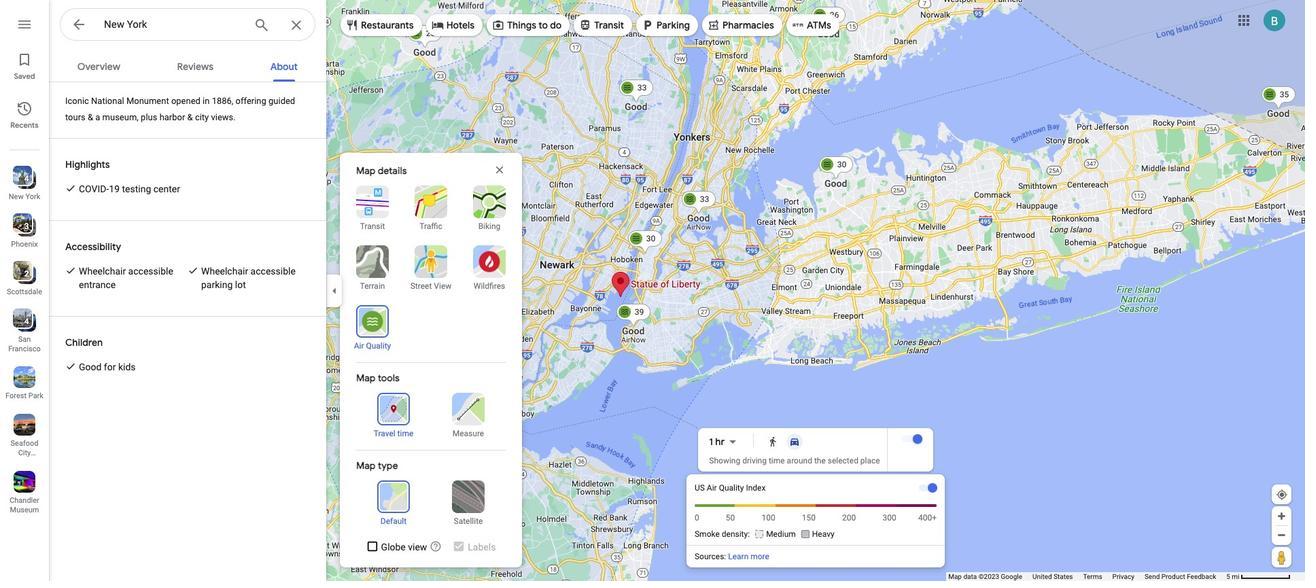 Task type: vqa. For each thing, say whether or not it's contained in the screenshot.
heavy
yes



Task type: describe. For each thing, give the bounding box(es) containing it.
united
[[1033, 573, 1053, 581]]

send product feedback button
[[1145, 573, 1217, 582]]

1 vertical spatial air
[[707, 484, 717, 493]]

50
[[726, 514, 735, 523]]

around
[[787, 456, 813, 466]]

parking
[[657, 19, 690, 31]]

city
[[195, 112, 209, 122]]

scottsdale
[[7, 288, 42, 297]]

forest
[[5, 392, 27, 401]]

do
[[550, 19, 562, 31]]

wheelchair accessible parking lot
[[201, 266, 296, 290]]

new
[[9, 192, 24, 201]]

more
[[751, 552, 770, 562]]

street
[[411, 282, 432, 291]]

zoom out image
[[1277, 531, 1288, 541]]

the
[[815, 456, 826, 466]]

restaurants button
[[341, 9, 422, 41]]

walking image
[[768, 437, 779, 448]]

about
[[270, 61, 298, 73]]

accessibility
[[65, 241, 121, 253]]

none radio driving
[[784, 434, 806, 450]]

none field inside new york field
[[104, 16, 243, 33]]

4 for san
[[24, 317, 29, 326]]

terms button
[[1084, 573, 1103, 582]]

show your location image
[[1277, 489, 1289, 501]]

0 vertical spatial transit
[[595, 19, 624, 31]]

center
[[154, 184, 180, 195]]

0
[[695, 514, 700, 523]]

statue of liberty main content
[[49, 49, 326, 582]]

map tools
[[356, 372, 400, 384]]

reviews
[[177, 61, 214, 73]]

2 & from the left
[[187, 112, 193, 122]]

street view button
[[407, 246, 456, 292]]

hr
[[716, 436, 725, 448]]

view
[[434, 282, 452, 291]]

wheelchair for parking
[[201, 266, 248, 277]]

labels
[[468, 542, 496, 553]]

map for map data ©2023 google
[[949, 573, 962, 581]]

google maps element
[[0, 0, 1306, 582]]

close image
[[494, 164, 506, 176]]

showing driving time around the selected place
[[710, 456, 881, 466]]

covid-19 testing center element
[[79, 182, 180, 196]]

chandler museum button
[[0, 466, 49, 518]]

hotels
[[447, 19, 475, 31]]

forest park
[[5, 392, 43, 401]]

learn more link
[[729, 552, 770, 562]]

showing
[[710, 456, 741, 466]]

2
[[24, 269, 29, 279]]

iconic
[[65, 96, 89, 106]]

200
[[843, 514, 857, 523]]

selected
[[828, 456, 859, 466]]

show street view coverage image
[[1273, 548, 1292, 568]]

good for kids
[[79, 362, 136, 373]]

4 places element for san
[[15, 316, 29, 328]]

medium
[[767, 530, 796, 539]]

send
[[1145, 573, 1161, 581]]

turn off travel time tool image
[[913, 435, 923, 444]]

150
[[802, 514, 816, 523]]

zoom out and see the world in 3d tooltip
[[430, 541, 442, 553]]

map for map type
[[356, 460, 376, 472]]

list containing saved
[[0, 0, 49, 582]]

offering
[[236, 96, 267, 106]]

chandler
[[10, 497, 39, 505]]

data
[[964, 573, 978, 581]]

privacy
[[1113, 573, 1135, 581]]

hotels button
[[426, 9, 483, 41]]

kids
[[118, 362, 136, 373]]

wildfires button
[[465, 246, 514, 292]]

pharmacies button
[[703, 9, 783, 41]]

©2023
[[979, 573, 1000, 581]]

map type
[[356, 460, 398, 472]]

seafood
[[11, 439, 38, 448]]

New York field
[[60, 8, 316, 41]]

francisco
[[8, 345, 41, 354]]

Satellite radio
[[439, 481, 499, 527]]

biking
[[479, 222, 501, 231]]

400+
[[919, 514, 937, 523]]

san francisco
[[8, 335, 41, 354]]

to
[[539, 19, 548, 31]]

accessible for wheelchair accessible parking lot
[[251, 266, 296, 277]]

atms
[[807, 19, 832, 31]]

parking
[[201, 280, 233, 290]]

united states button
[[1033, 573, 1074, 582]]

plus
[[141, 112, 157, 122]]

 button
[[60, 8, 98, 44]]

19
[[109, 184, 120, 195]]

privacy button
[[1113, 573, 1135, 582]]

quality inside button
[[366, 341, 391, 351]]

map for map details
[[356, 165, 376, 177]]

map data ©2023 google
[[949, 573, 1023, 581]]

globe
[[381, 542, 406, 553]]

default
[[381, 517, 407, 526]]

san
[[18, 335, 31, 344]]

highlights
[[65, 158, 110, 171]]

learn
[[729, 552, 749, 562]]

 Show Air Quality  checkbox
[[919, 483, 938, 494]]

harbor
[[160, 112, 185, 122]]

Default radio
[[364, 481, 424, 527]]

3 places element
[[15, 220, 29, 233]]

product
[[1162, 573, 1186, 581]]

saved button
[[0, 46, 49, 84]]

parking button
[[637, 9, 698, 41]]

things
[[507, 19, 537, 31]]

has wheelchair accessible parking lot element
[[201, 265, 310, 292]]

iconic national monument opened in 1886, offering guided tours & a museum, plus harbor & city views.
[[65, 96, 295, 122]]

restaurants
[[361, 19, 414, 31]]

biking button
[[465, 186, 514, 232]]

wildfires
[[474, 282, 505, 291]]

menu image
[[16, 16, 33, 33]]

1 vertical spatial time
[[769, 456, 785, 466]]



Task type: locate. For each thing, give the bounding box(es) containing it.
heavy
[[813, 530, 835, 539]]

accessible inside wheelchair accessible entrance
[[128, 266, 173, 277]]

map for map tools
[[356, 372, 376, 384]]

1 vertical spatial quality
[[719, 484, 744, 493]]

terrain button
[[348, 246, 397, 292]]

quality left index
[[719, 484, 744, 493]]

saved
[[14, 71, 35, 81]]

map left type at left bottom
[[356, 460, 376, 472]]

Labels checkbox
[[453, 541, 496, 554]]

wheelchair for entrance
[[79, 266, 126, 277]]

density:
[[722, 530, 750, 539]]

seafood city supermarket button
[[0, 409, 49, 467]]

about statue of liberty region
[[49, 82, 326, 582]]

footer containing map data ©2023 google
[[949, 573, 1227, 582]]

4 places element up san
[[15, 316, 29, 328]]

1 horizontal spatial transit button
[[574, 9, 633, 41]]

views.
[[211, 112, 236, 122]]

wheelchair inside wheelchair accessible parking lot
[[201, 266, 248, 277]]

2 4 from the top
[[24, 317, 29, 326]]

air right the us
[[707, 484, 717, 493]]

view
[[408, 542, 427, 553]]

5 mi
[[1227, 573, 1240, 581]]

type
[[378, 460, 398, 472]]

travel time button
[[364, 393, 424, 439]]

tab list containing overview
[[49, 49, 326, 82]]

forest park button
[[0, 361, 49, 403]]

0 horizontal spatial &
[[88, 112, 93, 122]]

things to do
[[507, 19, 562, 31]]

has wheelchair accessible entrance element
[[79, 265, 188, 292]]

quality up map tools
[[366, 341, 391, 351]]

for
[[104, 362, 116, 373]]

2 accessible from the left
[[251, 266, 296, 277]]

traffic
[[420, 222, 443, 231]]

1 vertical spatial transit button
[[348, 186, 397, 232]]

1 vertical spatial 4
[[24, 317, 29, 326]]

3
[[24, 222, 29, 231]]

300
[[883, 514, 897, 523]]

1 horizontal spatial accessible
[[251, 266, 296, 277]]

0 horizontal spatial wheelchair
[[79, 266, 126, 277]]

0 horizontal spatial quality
[[366, 341, 391, 351]]

accessible inside wheelchair accessible parking lot
[[251, 266, 296, 277]]

map details
[[356, 165, 407, 177]]

map left details
[[356, 165, 376, 177]]

museum
[[10, 506, 39, 515]]

4 places element up new york on the top of the page
[[15, 173, 29, 185]]

driving image
[[790, 437, 801, 448]]

0 vertical spatial quality
[[366, 341, 391, 351]]

time
[[398, 429, 414, 439], [769, 456, 785, 466]]

supermarket
[[5, 458, 48, 467]]

0 horizontal spatial time
[[398, 429, 414, 439]]

overview button
[[67, 49, 131, 82]]

5
[[1227, 573, 1231, 581]]

map left data
[[949, 573, 962, 581]]

entrance
[[79, 280, 116, 290]]

us
[[695, 484, 705, 493]]

time right travel
[[398, 429, 414, 439]]

good for kids element
[[79, 360, 136, 374]]

about button
[[260, 49, 309, 82]]

1 horizontal spatial air
[[707, 484, 717, 493]]

collapse side panel image
[[327, 283, 342, 298]]

0 vertical spatial time
[[398, 429, 414, 439]]

1 horizontal spatial &
[[187, 112, 193, 122]]

air quality
[[354, 341, 391, 351]]

recents button
[[0, 95, 49, 133]]

opened
[[171, 96, 201, 106]]

recents
[[10, 120, 39, 130]]

tab list
[[49, 49, 326, 82]]

us air quality index
[[695, 484, 766, 493]]

2 wheelchair from the left
[[201, 266, 248, 277]]

transit
[[595, 19, 624, 31], [360, 222, 385, 231]]

transit button right do
[[574, 9, 633, 41]]

york
[[25, 192, 40, 201]]

0 vertical spatial 4 places element
[[15, 173, 29, 185]]

transit button down map details on the top left
[[348, 186, 397, 232]]

0 horizontal spatial air
[[354, 341, 364, 351]]

sources:
[[695, 552, 727, 562]]

1 vertical spatial transit
[[360, 222, 385, 231]]

0 vertical spatial transit button
[[574, 9, 633, 41]]

phoenix
[[11, 240, 38, 249]]

None field
[[104, 16, 243, 33]]

0 horizontal spatial accessible
[[128, 266, 173, 277]]

4 for new
[[24, 174, 29, 184]]

reviews button
[[166, 49, 224, 82]]

details
[[378, 165, 407, 177]]

1 hr
[[710, 436, 725, 448]]

things to do button
[[487, 9, 570, 41]]

5 mi button
[[1227, 573, 1292, 581]]

smoke
[[695, 530, 720, 539]]

transit right do
[[595, 19, 624, 31]]

none radio up showing driving time around the selected place
[[784, 434, 806, 450]]

4 places element
[[15, 173, 29, 185], [15, 316, 29, 328]]

covid-19 testing center
[[79, 184, 180, 195]]

zoom in image
[[1277, 511, 1288, 522]]

google account: brad klo  
(klobrad84@gmail.com) image
[[1264, 9, 1286, 31]]

0 vertical spatial 4
[[24, 174, 29, 184]]

2 4 places element from the top
[[15, 316, 29, 328]]

1 horizontal spatial time
[[769, 456, 785, 466]]

1 4 places element from the top
[[15, 173, 29, 185]]

2 places element
[[15, 268, 29, 280]]

testing
[[122, 184, 151, 195]]

overview
[[77, 61, 120, 73]]

tours
[[65, 112, 86, 122]]

1 horizontal spatial quality
[[719, 484, 744, 493]]

Globe view checkbox
[[366, 541, 427, 554]]

4 up san
[[24, 317, 29, 326]]

city
[[18, 449, 31, 458]]

wheelchair up parking
[[201, 266, 248, 277]]

place
[[861, 456, 881, 466]]

2 none radio from the left
[[784, 434, 806, 450]]

none radio the walking
[[763, 434, 784, 450]]

1 vertical spatial 4 places element
[[15, 316, 29, 328]]

4 places element for new
[[15, 173, 29, 185]]

1 horizontal spatial wheelchair
[[201, 266, 248, 277]]

1
[[710, 436, 713, 448]]

map left tools
[[356, 372, 376, 384]]

None radio
[[763, 434, 784, 450], [784, 434, 806, 450]]

chandler museum
[[10, 497, 39, 515]]

footer
[[949, 573, 1227, 582]]

monument
[[126, 96, 169, 106]]

& left a
[[88, 112, 93, 122]]

covid-
[[79, 184, 109, 195]]

 search field
[[60, 8, 316, 44]]

list
[[0, 0, 49, 582]]


[[71, 15, 87, 34]]

air quality legend image
[[687, 499, 945, 546]]

states
[[1054, 573, 1074, 581]]

1 & from the left
[[88, 112, 93, 122]]

wheelchair up entrance
[[79, 266, 126, 277]]

footer inside google maps element
[[949, 573, 1227, 582]]

tools
[[378, 372, 400, 384]]

& left city
[[187, 112, 193, 122]]

accessible
[[128, 266, 173, 277], [251, 266, 296, 277]]

measure
[[453, 429, 484, 439]]

1 none radio from the left
[[763, 434, 784, 450]]

smoke density:
[[695, 530, 750, 539]]

air up map tools
[[354, 341, 364, 351]]

seafood city supermarket
[[5, 439, 48, 467]]

1886,
[[212, 96, 234, 106]]

0 horizontal spatial transit
[[360, 222, 385, 231]]

time inside button
[[398, 429, 414, 439]]

in
[[203, 96, 210, 106]]

globe view
[[381, 542, 427, 553]]

accessible for wheelchair accessible entrance
[[128, 266, 173, 277]]

1 horizontal spatial transit
[[595, 19, 624, 31]]

map
[[356, 165, 376, 177], [356, 372, 376, 384], [356, 460, 376, 472], [949, 573, 962, 581]]

wheelchair accessible entrance
[[79, 266, 173, 290]]

google
[[1002, 573, 1023, 581]]

wheelchair inside wheelchair accessible entrance
[[79, 266, 126, 277]]

quality
[[366, 341, 391, 351], [719, 484, 744, 493]]

Turn off travel time tool checkbox
[[902, 435, 923, 444]]

air
[[354, 341, 364, 351], [707, 484, 717, 493]]

0 vertical spatial air
[[354, 341, 364, 351]]

none radio left driving image
[[763, 434, 784, 450]]

1 wheelchair from the left
[[79, 266, 126, 277]]

1 hr button
[[710, 434, 744, 450]]

tab list inside google maps element
[[49, 49, 326, 82]]

4 up new york on the top of the page
[[24, 174, 29, 184]]

time down the walking option
[[769, 456, 785, 466]]

0 horizontal spatial transit button
[[348, 186, 397, 232]]

1 4 from the top
[[24, 174, 29, 184]]

good
[[79, 362, 102, 373]]

index
[[746, 484, 766, 493]]

air inside button
[[354, 341, 364, 351]]

transit up terrain button
[[360, 222, 385, 231]]

1 accessible from the left
[[128, 266, 173, 277]]

terms
[[1084, 573, 1103, 581]]

sources: learn more
[[695, 552, 770, 562]]



